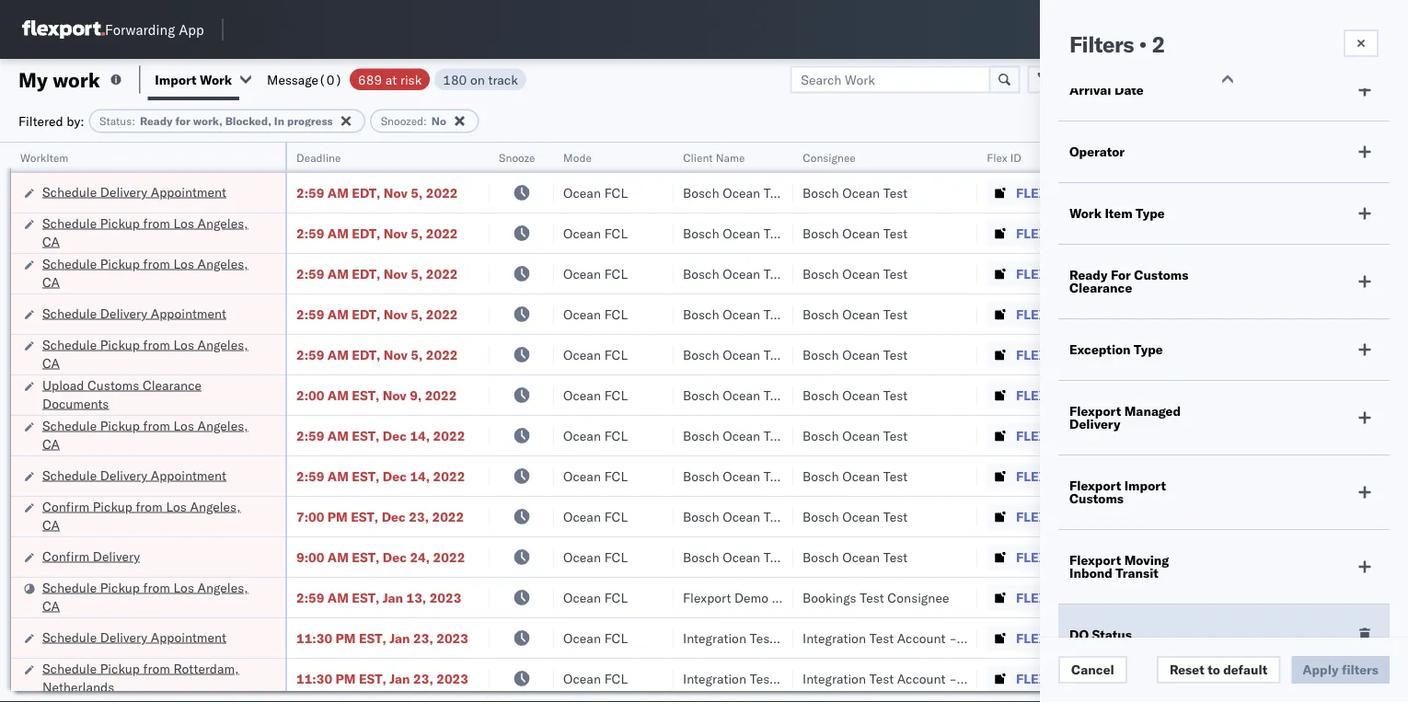 Task type: locate. For each thing, give the bounding box(es) containing it.
2 vertical spatial pm
[[336, 671, 356, 687]]

delivery inside confirm delivery link
[[93, 548, 140, 564]]

0 vertical spatial 2023
[[430, 590, 462, 606]]

los for confirm pickup from los angeles, ca button on the bottom of the page
[[166, 499, 187, 515]]

pickup inside "confirm pickup from los angeles, ca"
[[93, 499, 132, 515]]

2 vertical spatial 23,
[[413, 671, 433, 687]]

workitem
[[20, 151, 68, 164]]

1 vertical spatial sent
[[1107, 601, 1133, 617]]

confirm down "confirm pickup from los angeles, ca"
[[42, 548, 89, 564]]

1 horizontal spatial import
[[1125, 478, 1166, 494]]

confirm inside confirm delivery link
[[42, 548, 89, 564]]

ready inside ready for customs clearance
[[1070, 267, 1108, 283]]

24,
[[410, 549, 430, 565]]

dec up 7:00 pm est, dec 23, 2022
[[383, 468, 407, 484]]

flex-1846748 for 2nd schedule pickup from los angeles, ca link from the top of the page
[[1016, 266, 1112, 282]]

sent up do status
[[1107, 601, 1133, 617]]

None checkbox
[[1081, 489, 1099, 508], [1081, 526, 1099, 545], [1081, 563, 1099, 581], [1081, 489, 1099, 508], [1081, 526, 1099, 545], [1081, 563, 1099, 581]]

default
[[1224, 662, 1268, 678]]

account
[[897, 630, 946, 646], [897, 671, 946, 687]]

flexport left "managed" on the right
[[1070, 403, 1122, 419]]

import down accepted
[[1125, 478, 1166, 494]]

4 5, from the top
[[411, 306, 423, 322]]

4 uetu5238478 from the top
[[1233, 549, 1322, 565]]

3 schedule from the top
[[42, 255, 97, 272]]

snoozed : no
[[381, 114, 446, 128]]

clearance
[[1070, 280, 1133, 296], [143, 377, 202, 393]]

schedule
[[42, 184, 97, 200], [42, 215, 97, 231], [42, 255, 97, 272], [42, 305, 97, 321], [42, 337, 97, 353], [42, 418, 97, 434], [42, 467, 97, 483], [42, 580, 97, 596], [42, 629, 97, 645], [42, 661, 97, 677]]

schedule delivery appointment link up upload customs clearance documents
[[42, 304, 226, 323]]

10 schedule from the top
[[42, 661, 97, 677]]

client
[[683, 151, 713, 164]]

1 horizontal spatial status
[[1092, 627, 1132, 643]]

status right do
[[1092, 627, 1132, 643]]

1 vertical spatial 2:59 am est, dec 14, 2022
[[296, 468, 465, 484]]

1 vertical spatial -
[[949, 671, 957, 687]]

2130387
[[1056, 630, 1112, 646], [1056, 671, 1112, 687]]

23, for schedule pickup from rotterdam, netherlands
[[413, 671, 433, 687]]

from
[[143, 215, 170, 231], [143, 255, 170, 272], [143, 337, 170, 353], [143, 418, 170, 434], [136, 499, 163, 515], [143, 580, 170, 596], [143, 661, 170, 677]]

cancel
[[1072, 662, 1115, 678]]

8 2:59 from the top
[[296, 590, 324, 606]]

•
[[1139, 30, 1147, 58]]

0 vertical spatial 11:30 pm est, jan 23, 2023
[[296, 630, 469, 646]]

pickup for third schedule pickup from los angeles, ca button from the bottom
[[100, 337, 140, 353]]

ca for schedule pickup from los angeles, ca link related to abcdefg78456546
[[42, 436, 60, 452]]

2 flex-1889466 from the top
[[1016, 468, 1112, 484]]

customs right for
[[1135, 267, 1189, 283]]

0 vertical spatial 2130387
[[1056, 630, 1112, 646]]

0 vertical spatial import
[[155, 71, 197, 87]]

reset
[[1170, 662, 1205, 678]]

schedule delivery appointment up schedule pickup from rotterdam, netherlands
[[42, 629, 226, 645]]

1 vertical spatial 14,
[[410, 468, 430, 484]]

0 horizontal spatial import
[[155, 71, 197, 87]]

customs for flexport import customs
[[1070, 491, 1124, 507]]

cancel button
[[1059, 656, 1128, 684]]

1846748 for fourth schedule pickup from los angeles, ca button from the bottom of the page
[[1056, 266, 1112, 282]]

ca for 2nd schedule pickup from los angeles, ca link from the top of the page
[[42, 274, 60, 290]]

mbl/mawb numbers button
[[1245, 146, 1409, 165]]

schedule pickup from los angeles, ca link for test123456
[[42, 214, 261, 251]]

fcl
[[605, 185, 628, 201], [605, 225, 628, 241], [605, 266, 628, 282], [605, 306, 628, 322], [605, 347, 628, 363], [605, 387, 628, 403], [605, 428, 628, 444], [605, 468, 628, 484], [605, 509, 628, 525], [605, 549, 628, 565], [605, 590, 628, 606], [605, 630, 628, 646], [605, 671, 628, 687]]

edt, for schedule pickup from los angeles, ca link associated with test123456
[[352, 225, 381, 241]]

4 resize handle column header from the left
[[652, 143, 674, 702]]

schedule pickup from los angeles, ca
[[42, 215, 248, 250], [42, 255, 248, 290], [42, 337, 248, 371], [42, 418, 248, 452], [42, 580, 248, 614]]

schedule for first the schedule delivery appointment link
[[42, 184, 97, 200]]

1 vertical spatial clearance
[[143, 377, 202, 393]]

delivery for second schedule delivery appointment button from the bottom
[[100, 467, 147, 483]]

edt,
[[352, 185, 381, 201], [352, 225, 381, 241], [352, 266, 381, 282], [352, 306, 381, 322], [352, 347, 381, 363]]

0 vertical spatial maeu9408431
[[1254, 630, 1347, 646]]

sent
[[1131, 564, 1158, 580], [1107, 601, 1133, 617]]

1 vertical spatial test123456
[[1254, 225, 1332, 241]]

7:00
[[296, 509, 324, 525]]

pickup inside schedule pickup from rotterdam, netherlands
[[100, 661, 140, 677]]

1 horizontal spatial customs
[[1070, 491, 1124, 507]]

consignee inside 'button'
[[803, 151, 856, 164]]

2:00 am est, nov 9, 2022
[[296, 387, 457, 403]]

flex id button
[[978, 146, 1107, 165]]

los for schedule pickup from los angeles, ca button for abcdefg78456546
[[174, 418, 194, 434]]

1 vertical spatial 23,
[[413, 630, 433, 646]]

delivery inside flexport managed delivery
[[1070, 416, 1121, 432]]

1 horizontal spatial clearance
[[1070, 280, 1133, 296]]

delivery up schedule pickup from rotterdam, netherlands
[[100, 629, 147, 645]]

los for third schedule pickup from los angeles, ca button from the bottom
[[174, 337, 194, 353]]

0 vertical spatial account
[[897, 630, 946, 646]]

risk
[[400, 71, 422, 87]]

2 schedule pickup from los angeles, ca from the top
[[42, 255, 248, 290]]

None checkbox
[[1081, 415, 1099, 433], [1081, 453, 1099, 471], [1081, 600, 1099, 618], [1081, 415, 1099, 433], [1081, 453, 1099, 471], [1081, 600, 1099, 618]]

4 ceau7522281, from the top
[[1134, 346, 1229, 362]]

8 fcl from the top
[[605, 468, 628, 484]]

1 vertical spatial integration test account - karl lagerfeld
[[803, 671, 1042, 687]]

clearance inside upload customs clearance documents
[[143, 377, 202, 393]]

6 fcl from the top
[[605, 387, 628, 403]]

dec
[[383, 428, 407, 444], [383, 468, 407, 484], [382, 509, 406, 525], [383, 549, 407, 565]]

sent right not
[[1131, 564, 1158, 580]]

1 abcdefg78456546 from the top
[[1254, 428, 1378, 444]]

confirm up confirm delivery
[[42, 499, 89, 515]]

customs inside flexport import customs
[[1070, 491, 1124, 507]]

ceau7522281, hlxu6269489, hlxu803499 for fourth schedule pickup from los angeles, ca button from the bottom of the page
[[1134, 265, 1409, 281]]

ceau7522281,
[[1134, 184, 1229, 200], [1134, 265, 1229, 281], [1134, 306, 1229, 322], [1134, 346, 1229, 362], [1134, 387, 1229, 403]]

2 karl from the top
[[961, 671, 984, 687]]

2 2:59 from the top
[[296, 225, 324, 241]]

2 - from the top
[[949, 671, 957, 687]]

schedule delivery appointment link up "confirm pickup from los angeles, ca"
[[42, 466, 226, 485]]

schedule for first the schedule delivery appointment link from the bottom of the page
[[42, 629, 97, 645]]

schedule delivery appointment button down workitem button
[[42, 183, 226, 203]]

2 am from the top
[[328, 225, 349, 241]]

4 am from the top
[[328, 306, 349, 322]]

0 vertical spatial confirm
[[42, 499, 89, 515]]

hlxu803499 for third schedule pickup from los angeles, ca button from the bottom
[[1330, 346, 1409, 362]]

1 vertical spatial work
[[1070, 205, 1102, 221]]

import
[[155, 71, 197, 87], [1125, 478, 1166, 494]]

7 fcl from the top
[[605, 428, 628, 444]]

from inside "confirm pickup from los angeles, ca"
[[136, 499, 163, 515]]

flexport moving inbond transit
[[1070, 552, 1170, 581]]

0 vertical spatial customs
[[1135, 267, 1189, 283]]

1 vertical spatial maeu9408431
[[1254, 671, 1347, 687]]

consignee
[[803, 151, 856, 164], [772, 590, 834, 606], [888, 590, 950, 606]]

2 2130387 from the top
[[1056, 671, 1112, 687]]

2 vertical spatial test123456
[[1254, 306, 1332, 322]]

4 ceau7522281, hlxu6269489, hlxu803499 from the top
[[1134, 346, 1409, 362]]

customs inside upload customs clearance documents
[[88, 377, 139, 393]]

5,
[[411, 185, 423, 201], [411, 225, 423, 241], [411, 266, 423, 282], [411, 306, 423, 322], [411, 347, 423, 363]]

2 schedule delivery appointment link from the top
[[42, 304, 226, 323]]

ca
[[42, 233, 60, 250], [42, 274, 60, 290], [42, 355, 60, 371], [42, 436, 60, 452], [42, 517, 60, 533], [42, 598, 60, 614]]

: left no
[[424, 114, 427, 128]]

lhuu7894563, down declined
[[1134, 508, 1229, 524]]

file exception
[[1095, 71, 1181, 87]]

angeles,
[[198, 215, 248, 231], [198, 255, 248, 272], [198, 337, 248, 353], [198, 418, 248, 434], [190, 499, 241, 515], [198, 580, 248, 596]]

mbl/mawb numbers
[[1254, 151, 1367, 164]]

pickup for schedule pickup from los angeles, ca button associated with maeu9736123
[[100, 580, 140, 596]]

forwarding app
[[105, 21, 204, 38]]

confirm for confirm delivery
[[42, 548, 89, 564]]

0 vertical spatial integration test account - karl lagerfeld
[[803, 630, 1042, 646]]

1846748 for schedule pickup from los angeles, ca button associated with test123456
[[1056, 225, 1112, 241]]

flexport down accepted
[[1070, 478, 1122, 494]]

1 vertical spatial gvcu5265864
[[1134, 670, 1225, 686]]

1 vertical spatial 2130387
[[1056, 671, 1112, 687]]

2 confirm from the top
[[42, 548, 89, 564]]

23, for confirm pickup from los angeles, ca
[[409, 509, 429, 525]]

customs inside ready for customs clearance
[[1135, 267, 1189, 283]]

status : ready for work, blocked, in progress
[[100, 114, 333, 128]]

ca inside "confirm pickup from los angeles, ca"
[[42, 517, 60, 533]]

appointment up upload customs clearance documents link
[[151, 305, 226, 321]]

2:59 am edt, nov 5, 2022
[[296, 185, 458, 201], [296, 225, 458, 241], [296, 266, 458, 282], [296, 306, 458, 322], [296, 347, 458, 363]]

1 edt, from the top
[[352, 185, 381, 201]]

work left item
[[1070, 205, 1102, 221]]

14, up 7:00 pm est, dec 23, 2022
[[410, 468, 430, 484]]

1 appointment from the top
[[151, 184, 226, 200]]

arrival date
[[1070, 82, 1144, 98]]

4 hlxu803499 from the top
[[1330, 346, 1409, 362]]

0 horizontal spatial customs
[[88, 377, 139, 393]]

1 schedule delivery appointment from the top
[[42, 184, 226, 200]]

confirm inside "confirm pickup from los angeles, ca"
[[42, 499, 89, 515]]

list box containing select all
[[1070, 406, 1346, 627]]

Search Shipments (/) text field
[[1056, 16, 1234, 43]]

1 vertical spatial account
[[897, 671, 946, 687]]

ocean
[[563, 185, 601, 201], [723, 185, 761, 201], [843, 185, 880, 201], [563, 225, 601, 241], [723, 225, 761, 241], [843, 225, 880, 241], [563, 266, 601, 282], [723, 266, 761, 282], [843, 266, 880, 282], [563, 306, 601, 322], [723, 306, 761, 322], [843, 306, 880, 322], [563, 347, 601, 363], [723, 347, 761, 363], [843, 347, 880, 363], [563, 387, 601, 403], [723, 387, 761, 403], [843, 387, 880, 403], [563, 428, 601, 444], [723, 428, 761, 444], [843, 428, 880, 444], [563, 468, 601, 484], [723, 468, 761, 484], [843, 468, 880, 484], [563, 509, 601, 525], [723, 509, 761, 525], [843, 509, 880, 525], [563, 549, 601, 565], [723, 549, 761, 565], [843, 549, 880, 565], [563, 590, 601, 606], [563, 630, 601, 646], [563, 671, 601, 687]]

9,
[[410, 387, 422, 403]]

resize handle column header for flex id
[[1103, 143, 1125, 702]]

3 1846748 from the top
[[1056, 266, 1112, 282]]

list box
[[1070, 406, 1346, 627]]

schedule pickup from los angeles, ca button
[[42, 214, 261, 253], [42, 255, 261, 293], [42, 336, 261, 374], [42, 417, 261, 455], [42, 579, 261, 617]]

angeles, inside "confirm pickup from los angeles, ca"
[[190, 499, 241, 515]]

9 schedule from the top
[[42, 629, 97, 645]]

flexport. image
[[22, 20, 105, 39]]

1 test123456 from the top
[[1254, 185, 1332, 201]]

appointment for 2nd the schedule delivery appointment link from the bottom
[[151, 467, 226, 483]]

hlxu6269489,
[[1232, 184, 1326, 200], [1232, 265, 1326, 281], [1232, 306, 1326, 322], [1232, 346, 1326, 362], [1232, 387, 1326, 403]]

0 horizontal spatial clearance
[[143, 377, 202, 393]]

2:59 am edt, nov 5, 2022 for third schedule pickup from los angeles, ca button from the bottom
[[296, 347, 458, 363]]

lhuu7894563,
[[1134, 427, 1229, 443], [1134, 468, 1229, 484], [1134, 508, 1229, 524], [1134, 549, 1229, 565]]

lhuu7894563, up msdu7304509
[[1134, 549, 1229, 565]]

0 vertical spatial flex-2130387
[[1016, 630, 1112, 646]]

los inside "confirm pickup from los angeles, ca"
[[166, 499, 187, 515]]

1889466 up 1893174
[[1056, 549, 1112, 565]]

2 horizontal spatial customs
[[1135, 267, 1189, 283]]

ca for schedule pickup from los angeles, ca link associated with test123456
[[42, 233, 60, 250]]

workitem button
[[11, 146, 267, 165]]

5 resize handle column header from the left
[[772, 143, 794, 702]]

resize handle column header for mode
[[652, 143, 674, 702]]

5 ca from the top
[[42, 517, 60, 533]]

track
[[488, 71, 518, 87]]

0 vertical spatial 23,
[[409, 509, 429, 525]]

pickup
[[100, 215, 140, 231], [100, 255, 140, 272], [100, 337, 140, 353], [100, 418, 140, 434], [93, 499, 132, 515], [100, 580, 140, 596], [100, 661, 140, 677]]

flex-1889466 up accepted
[[1016, 428, 1112, 444]]

1 vertical spatial karl
[[961, 671, 984, 687]]

1 horizontal spatial ready
[[1070, 267, 1108, 283]]

0 horizontal spatial :
[[132, 114, 135, 128]]

2023
[[430, 590, 462, 606], [437, 630, 469, 646], [437, 671, 469, 687]]

2130387 up cancel
[[1056, 630, 1112, 646]]

schedule inside schedule pickup from rotterdam, netherlands
[[42, 661, 97, 677]]

4 schedule from the top
[[42, 305, 97, 321]]

integration test account - karl lagerfeld
[[803, 630, 1042, 646], [803, 671, 1042, 687]]

confirm delivery button
[[42, 547, 140, 568]]

0 vertical spatial lagerfeld
[[988, 630, 1042, 646]]

lhuu7894563, up declined
[[1134, 468, 1229, 484]]

schedule delivery appointment button
[[42, 183, 226, 203], [42, 304, 226, 325], [42, 466, 226, 487], [42, 628, 226, 649]]

2 resize handle column header from the left
[[468, 143, 490, 702]]

2:59
[[296, 185, 324, 201], [296, 225, 324, 241], [296, 266, 324, 282], [296, 306, 324, 322], [296, 347, 324, 363], [296, 428, 324, 444], [296, 468, 324, 484], [296, 590, 324, 606]]

delivery up accepted
[[1070, 416, 1121, 432]]

est,
[[352, 387, 380, 403], [352, 428, 380, 444], [352, 468, 380, 484], [351, 509, 379, 525], [352, 549, 380, 565], [352, 590, 380, 606], [359, 630, 387, 646], [359, 671, 387, 687]]

1 vertical spatial 11:30 pm est, jan 23, 2023
[[296, 671, 469, 687]]

ceau7522281, hlxu6269489, hlxu803499 for third schedule pickup from los angeles, ca button from the bottom
[[1134, 346, 1409, 362]]

1 vertical spatial 11:30
[[296, 671, 332, 687]]

schedule delivery appointment for 2nd the schedule delivery appointment link from the bottom
[[42, 467, 226, 483]]

schedule pickup from los angeles, ca link
[[42, 214, 261, 251], [42, 255, 261, 291], [42, 336, 261, 372], [42, 417, 261, 453], [42, 579, 261, 615]]

flexport inside 'flexport moving inbond transit'
[[1070, 552, 1122, 569]]

mode
[[563, 151, 592, 164]]

schedule for third schedule pickup from los angeles, ca link from the top of the page
[[42, 337, 97, 353]]

9:00 am est, dec 24, 2022
[[296, 549, 465, 565]]

appointment for first the schedule delivery appointment link
[[151, 184, 226, 200]]

2 edt, from the top
[[352, 225, 381, 241]]

flex-1889466 up declined
[[1016, 468, 1112, 484]]

1 5, from the top
[[411, 185, 423, 201]]

flex-1846748 for third schedule pickup from los angeles, ca link from the top of the page
[[1016, 347, 1112, 363]]

5 ocean fcl from the top
[[563, 347, 628, 363]]

lagerfeld
[[988, 630, 1042, 646], [988, 671, 1042, 687]]

from for maeu9736123's schedule pickup from los angeles, ca link
[[143, 580, 170, 596]]

9 ocean fcl from the top
[[563, 509, 628, 525]]

7 resize handle column header from the left
[[1103, 143, 1125, 702]]

0 vertical spatial status
[[100, 114, 132, 128]]

from for third schedule pickup from los angeles, ca link from the top of the page
[[143, 337, 170, 353]]

1 vertical spatial pm
[[336, 630, 356, 646]]

0 vertical spatial clearance
[[1070, 280, 1133, 296]]

0 vertical spatial gvcu5265864
[[1134, 630, 1225, 646]]

appointment up rotterdam,
[[151, 629, 226, 645]]

Search Work text field
[[790, 66, 991, 93]]

hlxu6269489, for upload customs clearance documents button
[[1232, 387, 1326, 403]]

flex-1846748 for schedule pickup from los angeles, ca link associated with test123456
[[1016, 225, 1112, 241]]

2 schedule pickup from los angeles, ca button from the top
[[42, 255, 261, 293]]

1 vertical spatial status
[[1092, 627, 1132, 643]]

2:59 am est, dec 14, 2022 up 7:00 pm est, dec 23, 2022
[[296, 468, 465, 484]]

1 vertical spatial integration
[[803, 671, 866, 687]]

flex-2130387 down do
[[1016, 671, 1112, 687]]

select
[[1107, 416, 1143, 432]]

1889466 up accepted
[[1056, 428, 1112, 444]]

type
[[1136, 205, 1165, 221], [1134, 342, 1163, 358]]

: up workitem button
[[132, 114, 135, 128]]

0 vertical spatial integration
[[803, 630, 866, 646]]

0 vertical spatial work
[[200, 71, 232, 87]]

flexport import customs
[[1070, 478, 1166, 507]]

delivery up upload customs clearance documents
[[100, 305, 147, 321]]

transit
[[1116, 565, 1159, 581]]

schedule delivery appointment button up "confirm pickup from los angeles, ca"
[[42, 466, 226, 487]]

flex-1846748 button
[[987, 180, 1116, 206], [987, 180, 1116, 206], [987, 221, 1116, 246], [987, 221, 1116, 246], [987, 261, 1116, 287], [987, 261, 1116, 287], [987, 302, 1116, 327], [987, 302, 1116, 327], [987, 342, 1116, 368], [987, 342, 1116, 368], [987, 383, 1116, 408], [987, 383, 1116, 408]]

3 hlxu6269489, from the top
[[1232, 306, 1326, 322]]

schedule delivery appointment up "confirm pickup from los angeles, ca"
[[42, 467, 226, 483]]

schedule delivery appointment link down workitem button
[[42, 183, 226, 201]]

appointment down workitem button
[[151, 184, 226, 200]]

resize handle column header for consignee
[[956, 143, 978, 702]]

flex-1889466 down flexport import customs
[[1016, 509, 1112, 525]]

1 vertical spatial lagerfeld
[[988, 671, 1042, 687]]

dec up 9:00 am est, dec 24, 2022
[[382, 509, 406, 525]]

lagerfeld down flex-1893174
[[988, 630, 1042, 646]]

test123456
[[1254, 185, 1332, 201], [1254, 225, 1332, 241], [1254, 306, 1332, 322]]

lagerfeld left cancel button
[[988, 671, 1042, 687]]

maeu9736123
[[1254, 590, 1347, 606]]

confirm pickup from los angeles, ca link
[[42, 498, 261, 534]]

hlxu803499 for fourth schedule pickup from los angeles, ca button from the bottom of the page
[[1330, 265, 1409, 281]]

schedule delivery appointment up upload customs clearance documents
[[42, 305, 226, 321]]

5 hlxu6269489, from the top
[[1232, 387, 1326, 403]]

0 vertical spatial 14,
[[410, 428, 430, 444]]

0 vertical spatial -
[[949, 630, 957, 646]]

appointment for first the schedule delivery appointment link from the bottom of the page
[[151, 629, 226, 645]]

14, down 9,
[[410, 428, 430, 444]]

edt, for 2nd schedule pickup from los angeles, ca link from the top of the page
[[352, 266, 381, 282]]

ocean fcl
[[563, 185, 628, 201], [563, 225, 628, 241], [563, 266, 628, 282], [563, 306, 628, 322], [563, 347, 628, 363], [563, 387, 628, 403], [563, 428, 628, 444], [563, 468, 628, 484], [563, 509, 628, 525], [563, 549, 628, 565], [563, 590, 628, 606], [563, 630, 628, 646], [563, 671, 628, 687]]

flex-1889466 up flex-1893174
[[1016, 549, 1112, 565]]

2 vertical spatial jan
[[390, 671, 410, 687]]

delivery for confirm delivery "button"
[[93, 548, 140, 564]]

1889466 down flexport import customs
[[1056, 509, 1112, 525]]

reset to default
[[1170, 662, 1268, 678]]

schedule pickup from los angeles, ca button for maeu9736123
[[42, 579, 261, 617]]

7 schedule from the top
[[42, 467, 97, 483]]

delivery down "confirm pickup from los angeles, ca"
[[93, 548, 140, 564]]

0 vertical spatial 11:30
[[296, 630, 332, 646]]

lhuu7894563, down "managed" on the right
[[1134, 427, 1229, 443]]

3 ca from the top
[[42, 355, 60, 371]]

schedule delivery appointment
[[42, 184, 226, 200], [42, 305, 226, 321], [42, 467, 226, 483], [42, 629, 226, 645]]

type right item
[[1136, 205, 1165, 221]]

pickup for schedule pickup from los angeles, ca button for abcdefg78456546
[[100, 418, 140, 434]]

flexport up 1893174
[[1070, 552, 1122, 569]]

2 vertical spatial customs
[[1070, 491, 1124, 507]]

flexport inside flexport managed delivery
[[1070, 403, 1122, 419]]

2130387 down do
[[1056, 671, 1112, 687]]

delivery up "confirm pickup from los angeles, ca"
[[100, 467, 147, 483]]

schedule pickup from rotterdam, netherlands
[[42, 661, 239, 695]]

0 vertical spatial pm
[[328, 509, 348, 525]]

5 schedule pickup from los angeles, ca from the top
[[42, 580, 248, 614]]

6 resize handle column header from the left
[[956, 143, 978, 702]]

1 ceau7522281, hlxu6269489, hlxu803499 from the top
[[1134, 184, 1409, 200]]

resize handle column header
[[263, 143, 285, 702], [468, 143, 490, 702], [532, 143, 554, 702], [652, 143, 674, 702], [772, 143, 794, 702], [956, 143, 978, 702], [1103, 143, 1125, 702], [1223, 143, 1245, 702], [1375, 143, 1398, 702]]

schedule delivery appointment link
[[42, 183, 226, 201], [42, 304, 226, 323], [42, 466, 226, 485], [42, 628, 226, 647]]

2 : from the left
[[424, 114, 427, 128]]

delivery for 1st schedule delivery appointment button from the top
[[100, 184, 147, 200]]

import inside flexport import customs
[[1125, 478, 1166, 494]]

1 vertical spatial flex-2130387
[[1016, 671, 1112, 687]]

0 vertical spatial type
[[1136, 205, 1165, 221]]

schedule delivery appointment down workitem button
[[42, 184, 226, 200]]

customs up documents
[[88, 377, 139, 393]]

0 vertical spatial test123456
[[1254, 185, 1332, 201]]

2 2:59 am est, dec 14, 2022 from the top
[[296, 468, 465, 484]]

0 vertical spatial 2:59 am est, dec 14, 2022
[[296, 428, 465, 444]]

2:59 am est, dec 14, 2022 down 2:00 am est, nov 9, 2022
[[296, 428, 465, 444]]

los for schedule pickup from los angeles, ca button associated with test123456
[[174, 215, 194, 231]]

am
[[328, 185, 349, 201], [328, 225, 349, 241], [328, 266, 349, 282], [328, 306, 349, 322], [328, 347, 349, 363], [328, 387, 349, 403], [328, 428, 349, 444], [328, 468, 349, 484], [328, 549, 349, 565], [328, 590, 349, 606]]

jan for schedule pickup from rotterdam, netherlands
[[390, 671, 410, 687]]

2 ceau7522281, hlxu6269489, hlxu803499 from the top
[[1134, 265, 1409, 281]]

type right exception
[[1134, 342, 1163, 358]]

from for schedule pickup from los angeles, ca link associated with test123456
[[143, 215, 170, 231]]

status
[[100, 114, 132, 128], [1092, 627, 1132, 643]]

12 ocean fcl from the top
[[563, 630, 628, 646]]

schedule for schedule pickup from los angeles, ca link associated with test123456
[[42, 215, 97, 231]]

flexport left "demo"
[[683, 590, 731, 606]]

for
[[1111, 267, 1131, 283]]

customs up deleted
[[1070, 491, 1124, 507]]

flex-2130387 down flex-1893174
[[1016, 630, 1112, 646]]

from inside schedule pickup from rotterdam, netherlands
[[143, 661, 170, 677]]

import up for
[[155, 71, 197, 87]]

flex
[[987, 151, 1008, 164]]

2 1889466 from the top
[[1056, 468, 1112, 484]]

2 schedule pickup from los angeles, ca link from the top
[[42, 255, 261, 291]]

1 vertical spatial confirm
[[42, 548, 89, 564]]

1 vertical spatial import
[[1125, 478, 1166, 494]]

1 horizontal spatial work
[[1070, 205, 1102, 221]]

6 flex-1846748 from the top
[[1016, 387, 1112, 403]]

schedule delivery appointment link up schedule pickup from rotterdam, netherlands
[[42, 628, 226, 647]]

2 5, from the top
[[411, 225, 423, 241]]

schedule delivery appointment button up schedule pickup from rotterdam, netherlands
[[42, 628, 226, 649]]

file
[[1095, 71, 1118, 87]]

5, for third schedule pickup from los angeles, ca link from the top of the page
[[411, 347, 423, 363]]

1889466 up declined
[[1056, 468, 1112, 484]]

0 horizontal spatial ready
[[140, 114, 173, 128]]

1 schedule pickup from los angeles, ca button from the top
[[42, 214, 261, 253]]

appointment up confirm pickup from los angeles, ca link
[[151, 467, 226, 483]]

5 2:59 am edt, nov 5, 2022 from the top
[[296, 347, 458, 363]]

3 1889466 from the top
[[1056, 509, 1112, 525]]

5 schedule pickup from los angeles, ca button from the top
[[42, 579, 261, 617]]

delivery down workitem button
[[100, 184, 147, 200]]

2 ocean fcl from the top
[[563, 225, 628, 241]]

flexport inside flexport import customs
[[1070, 478, 1122, 494]]

forwarding app link
[[22, 20, 204, 39]]

1889466
[[1056, 428, 1112, 444], [1056, 468, 1112, 484], [1056, 509, 1112, 525], [1056, 549, 1112, 565]]

status right 'by:'
[[100, 114, 132, 128]]

4 hlxu6269489, from the top
[[1232, 346, 1326, 362]]

0 vertical spatial jan
[[383, 590, 403, 606]]

7 2:59 from the top
[[296, 468, 324, 484]]

flex-2130387 button
[[987, 626, 1116, 651], [987, 626, 1116, 651], [987, 666, 1116, 692], [987, 666, 1116, 692]]

0 vertical spatial ready
[[140, 114, 173, 128]]

2 vertical spatial 2023
[[437, 671, 469, 687]]

msdu7304509
[[1134, 589, 1228, 605]]

resize handle column header for deadline
[[468, 143, 490, 702]]

1 vertical spatial customs
[[88, 377, 139, 393]]

schedule delivery appointment button up upload customs clearance documents
[[42, 304, 226, 325]]

2 hlxu6269489, from the top
[[1232, 265, 1326, 281]]

6 schedule from the top
[[42, 418, 97, 434]]

work up the status : ready for work, blocked, in progress
[[200, 71, 232, 87]]

1 vertical spatial ready
[[1070, 267, 1108, 283]]

nov for upload customs clearance documents link
[[383, 387, 407, 403]]

1 horizontal spatial :
[[424, 114, 427, 128]]

1 1889466 from the top
[[1056, 428, 1112, 444]]

1 : from the left
[[132, 114, 135, 128]]

4 abcdefg78456546 from the top
[[1254, 549, 1378, 565]]

None text field
[[1087, 373, 1333, 389]]

test123456 for 3rd the schedule delivery appointment link from the bottom
[[1254, 306, 1332, 322]]

2 11:30 from the top
[[296, 671, 332, 687]]

0 vertical spatial karl
[[961, 630, 984, 646]]

hlxu803499
[[1330, 184, 1409, 200], [1330, 265, 1409, 281], [1330, 306, 1409, 322], [1330, 346, 1409, 362], [1330, 387, 1409, 403]]

flex-1846748 for upload customs clearance documents link
[[1016, 387, 1112, 403]]



Task type: describe. For each thing, give the bounding box(es) containing it.
9 flex- from the top
[[1016, 509, 1056, 525]]

nov for schedule pickup from los angeles, ca link associated with test123456
[[384, 225, 408, 241]]

5 2:59 from the top
[[296, 347, 324, 363]]

4 flex-1846748 from the top
[[1016, 306, 1112, 322]]

work
[[53, 67, 100, 92]]

exception
[[1070, 342, 1131, 358]]

2:59 am est, jan 13, 2023
[[296, 590, 462, 606]]

4 fcl from the top
[[605, 306, 628, 322]]

delivery for 2nd schedule delivery appointment button from the top of the page
[[100, 305, 147, 321]]

dec down 2:00 am est, nov 9, 2022
[[383, 428, 407, 444]]

pm for confirm pickup from los angeles, ca
[[328, 509, 348, 525]]

2 abcdefg78456546 from the top
[[1254, 468, 1378, 484]]

10 am from the top
[[328, 590, 349, 606]]

5 flex- from the top
[[1016, 347, 1056, 363]]

clearance inside ready for customs clearance
[[1070, 280, 1133, 296]]

3 schedule delivery appointment link from the top
[[42, 466, 226, 485]]

1 gvcu5265864 from the top
[[1134, 630, 1225, 646]]

resize handle column header for workitem
[[263, 143, 285, 702]]

4 schedule delivery appointment link from the top
[[42, 628, 226, 647]]

jan for schedule pickup from los angeles, ca
[[383, 590, 403, 606]]

exception type
[[1070, 342, 1163, 358]]

upload customs clearance documents
[[42, 377, 202, 412]]

rotterdam,
[[174, 661, 239, 677]]

7 am from the top
[[328, 428, 349, 444]]

1 flex-1889466 from the top
[[1016, 428, 1112, 444]]

3 schedule delivery appointment button from the top
[[42, 466, 226, 487]]

moving
[[1125, 552, 1170, 569]]

1 integration test account - karl lagerfeld from the top
[[803, 630, 1042, 646]]

1 karl from the top
[[961, 630, 984, 646]]

1 vertical spatial 2023
[[437, 630, 469, 646]]

pickup for confirm pickup from los angeles, ca button on the bottom of the page
[[93, 499, 132, 515]]

schedule pickup from los angeles, ca for abcdefg78456546
[[42, 418, 248, 452]]

2 account from the top
[[897, 671, 946, 687]]

schedule pickup from los angeles, ca link for maeu9736123
[[42, 579, 261, 615]]

import work button
[[155, 71, 232, 87]]

angeles, for maeu9736123's schedule pickup from los angeles, ca link
[[198, 580, 248, 596]]

2
[[1152, 30, 1165, 58]]

4 2:59 from the top
[[296, 306, 324, 322]]

ca for maeu9736123's schedule pickup from los angeles, ca link
[[42, 598, 60, 614]]

bookings test consignee
[[803, 590, 950, 606]]

4 schedule delivery appointment button from the top
[[42, 628, 226, 649]]

filters • 2
[[1070, 30, 1165, 58]]

0 horizontal spatial work
[[200, 71, 232, 87]]

flexport for flexport moving inbond transit
[[1070, 552, 1122, 569]]

reset to default button
[[1157, 656, 1281, 684]]

2 flex-2130387 from the top
[[1016, 671, 1112, 687]]

flexport demo consignee
[[683, 590, 834, 606]]

nov for third schedule pickup from los angeles, ca link from the top of the page
[[384, 347, 408, 363]]

not sent
[[1107, 564, 1158, 580]]

1846748 for third schedule pickup from los angeles, ca button from the bottom
[[1056, 347, 1112, 363]]

3 uetu5238478 from the top
[[1233, 508, 1322, 524]]

to
[[1208, 662, 1221, 678]]

ready for customs clearance
[[1070, 267, 1189, 296]]

schedule pickup from rotterdam, netherlands button
[[42, 660, 261, 698]]

3 fcl from the top
[[605, 266, 628, 282]]

3 abcdefg78456546 from the top
[[1254, 509, 1378, 525]]

delivery for 1st schedule delivery appointment button from the bottom
[[100, 629, 147, 645]]

my work
[[18, 67, 100, 92]]

filtered by:
[[18, 113, 84, 129]]

angeles, for schedule pickup from los angeles, ca link related to abcdefg78456546
[[198, 418, 248, 434]]

message
[[267, 71, 319, 87]]

upload customs clearance documents link
[[42, 376, 261, 413]]

8 ocean fcl from the top
[[563, 468, 628, 484]]

batch action
[[1306, 71, 1386, 87]]

from for confirm pickup from los angeles, ca link
[[136, 499, 163, 515]]

do
[[1070, 627, 1089, 643]]

filters
[[1070, 30, 1134, 58]]

pickup for schedule pickup from rotterdam, netherlands button
[[100, 661, 140, 677]]

6 flex- from the top
[[1016, 387, 1056, 403]]

on
[[470, 71, 485, 87]]

from for schedule pickup from los angeles, ca link related to abcdefg78456546
[[143, 418, 170, 434]]

client name
[[683, 151, 745, 164]]

4 edt, from the top
[[352, 306, 381, 322]]

app
[[179, 21, 204, 38]]

1 1846748 from the top
[[1056, 185, 1112, 201]]

2023 for schedule pickup from rotterdam, netherlands
[[437, 671, 469, 687]]

in
[[274, 114, 284, 128]]

actions
[[1353, 151, 1392, 164]]

angeles, for 2nd schedule pickup from los angeles, ca link from the top of the page
[[198, 255, 248, 272]]

angeles, for schedule pickup from los angeles, ca link associated with test123456
[[198, 215, 248, 231]]

do status
[[1070, 627, 1132, 643]]

snooze
[[499, 151, 535, 164]]

operator
[[1070, 144, 1125, 160]]

689
[[358, 71, 382, 87]]

1 ceau7522281, from the top
[[1134, 184, 1229, 200]]

2:59 am edt, nov 5, 2022 for fourth schedule pickup from los angeles, ca button from the bottom of the page
[[296, 266, 458, 282]]

snoozed
[[381, 114, 424, 128]]

1 ocean fcl from the top
[[563, 185, 628, 201]]

10 fcl from the top
[[605, 549, 628, 565]]

2023 for schedule pickup from los angeles, ca
[[430, 590, 462, 606]]

13 fcl from the top
[[605, 671, 628, 687]]

pickup for fourth schedule pickup from los angeles, ca button from the bottom of the page
[[100, 255, 140, 272]]

schedule for schedule pickup from los angeles, ca link related to abcdefg78456546
[[42, 418, 97, 434]]

0 horizontal spatial status
[[100, 114, 132, 128]]

2 flex- from the top
[[1016, 225, 1056, 241]]

hlxu6269489, for fourth schedule pickup from los angeles, ca button from the bottom of the page
[[1232, 265, 1326, 281]]

hlxu803499 for upload customs clearance documents button
[[1330, 387, 1409, 403]]

work item type
[[1070, 205, 1165, 221]]

schedule pickup from rotterdam, netherlands link
[[42, 660, 261, 696]]

11 fcl from the top
[[605, 590, 628, 606]]

appointment for 3rd the schedule delivery appointment link from the bottom
[[151, 305, 226, 321]]

ceau7522281, for third schedule pickup from los angeles, ca button from the bottom
[[1134, 346, 1229, 362]]

batch action button
[[1278, 66, 1398, 93]]

flexport for flexport managed delivery
[[1070, 403, 1122, 419]]

4 lhuu7894563, from the top
[[1134, 549, 1229, 565]]

blocked,
[[225, 114, 271, 128]]

1 2:59 am est, dec 14, 2022 from the top
[[296, 428, 465, 444]]

by:
[[67, 113, 84, 129]]

1 flex- from the top
[[1016, 185, 1056, 201]]

ca for third schedule pickup from los angeles, ca link from the top of the page
[[42, 355, 60, 371]]

5, for 2nd schedule pickup from los angeles, ca link from the top of the page
[[411, 266, 423, 282]]

netherlands
[[42, 679, 114, 695]]

pickup for schedule pickup from los angeles, ca button associated with test123456
[[100, 215, 140, 231]]

schedule pickup from los angeles, ca for maeu9736123
[[42, 580, 248, 614]]

1 flex-1846748 from the top
[[1016, 185, 1112, 201]]

schedule for 3rd the schedule delivery appointment link from the bottom
[[42, 305, 97, 321]]

0 vertical spatial sent
[[1131, 564, 1158, 580]]

upload customs clearance documents button
[[42, 376, 261, 415]]

3 resize handle column header from the left
[[532, 143, 554, 702]]

2 fcl from the top
[[605, 225, 628, 241]]

select all
[[1107, 416, 1162, 432]]

flexport for flexport import customs
[[1070, 478, 1122, 494]]

progress
[[287, 114, 333, 128]]

1 vertical spatial jan
[[390, 630, 410, 646]]

3 ceau7522281, hlxu6269489, hlxu803499 from the top
[[1134, 306, 1409, 322]]

date
[[1115, 82, 1144, 98]]

schedule delivery appointment for 3rd the schedule delivery appointment link from the bottom
[[42, 305, 226, 321]]

bookings
[[803, 590, 857, 606]]

1 11:30 pm est, jan 23, 2023 from the top
[[296, 630, 469, 646]]

action
[[1345, 71, 1386, 87]]

schedule for schedule pickup from rotterdam, netherlands link
[[42, 661, 97, 677]]

1 maeu9408431 from the top
[[1254, 630, 1347, 646]]

1 flex-2130387 from the top
[[1016, 630, 1112, 646]]

3 2:59 from the top
[[296, 266, 324, 282]]

flexport for flexport demo consignee
[[683, 590, 731, 606]]

for
[[175, 114, 190, 128]]

arrival
[[1070, 82, 1112, 98]]

mode button
[[554, 146, 656, 165]]

angeles, for third schedule pickup from los angeles, ca link from the top of the page
[[198, 337, 248, 353]]

all
[[1147, 416, 1162, 432]]

consignee for flexport demo consignee
[[772, 590, 834, 606]]

1 schedule delivery appointment link from the top
[[42, 183, 226, 201]]

1 hlxu803499 from the top
[[1330, 184, 1409, 200]]

client name button
[[674, 146, 775, 165]]

1 14, from the top
[[410, 428, 430, 444]]

13,
[[406, 590, 426, 606]]

6 am from the top
[[328, 387, 349, 403]]

13 ocean fcl from the top
[[563, 671, 628, 687]]

11 ocean fcl from the top
[[563, 590, 628, 606]]

forwarding
[[105, 21, 175, 38]]

1 am from the top
[[328, 185, 349, 201]]

edt, for third schedule pickup from los angeles, ca link from the top of the page
[[352, 347, 381, 363]]

hlxu6269489, for third schedule pickup from los angeles, ca button from the bottom
[[1232, 346, 1326, 362]]

confirm for confirm pickup from los angeles, ca
[[42, 499, 89, 515]]

1893174
[[1056, 590, 1112, 606]]

9:00
[[296, 549, 324, 565]]

confirm pickup from los angeles, ca button
[[42, 498, 261, 536]]

3 ceau7522281, from the top
[[1134, 306, 1229, 322]]

managed
[[1125, 403, 1181, 419]]

5 am from the top
[[328, 347, 349, 363]]

4 lhuu7894563, uetu5238478 from the top
[[1134, 549, 1322, 565]]

2 gvcu5265864 from the top
[[1134, 670, 1225, 686]]

12 fcl from the top
[[605, 630, 628, 646]]

item
[[1105, 205, 1133, 221]]

ca for confirm pickup from los angeles, ca link
[[42, 517, 60, 533]]

mbl/mawb
[[1254, 151, 1318, 164]]

nov for 2nd schedule pickup from los angeles, ca link from the top of the page
[[384, 266, 408, 282]]

dec left 24,
[[383, 549, 407, 565]]

ceau7522281, hlxu6269489, hlxu803499 for upload customs clearance documents button
[[1134, 387, 1409, 403]]

my
[[18, 67, 48, 92]]

4 1889466 from the top
[[1056, 549, 1112, 565]]

confirm delivery link
[[42, 547, 140, 566]]

: for snoozed
[[424, 114, 427, 128]]

1 vertical spatial type
[[1134, 342, 1163, 358]]

deadline button
[[287, 146, 471, 165]]

schedule for 2nd schedule pickup from los angeles, ca link from the top of the page
[[42, 255, 97, 272]]

ceau7522281, for upload customs clearance documents button
[[1134, 387, 1229, 403]]

schedule for maeu9736123's schedule pickup from los angeles, ca link
[[42, 580, 97, 596]]

schedule pickup from los angeles, ca for test123456
[[42, 215, 248, 250]]

confirm delivery
[[42, 548, 140, 564]]

4 ocean fcl from the top
[[563, 306, 628, 322]]

2 integration test account - karl lagerfeld from the top
[[803, 671, 1042, 687]]

flex-1893174
[[1016, 590, 1112, 606]]

pm for schedule pickup from rotterdam, netherlands
[[336, 671, 356, 687]]

1 2:59 from the top
[[296, 185, 324, 201]]

8 flex- from the top
[[1016, 468, 1056, 484]]

numbers
[[1321, 151, 1367, 164]]

resize handle column header for client name
[[772, 143, 794, 702]]

documents
[[42, 395, 109, 412]]

1 account from the top
[[897, 630, 946, 646]]

schedule pickup from los angeles, ca button for abcdefg78456546
[[42, 417, 261, 455]]

4 flex- from the top
[[1016, 306, 1056, 322]]

4 2:59 am edt, nov 5, 2022 from the top
[[296, 306, 458, 322]]

from for schedule pickup from rotterdam, netherlands link
[[143, 661, 170, 677]]

7 flex- from the top
[[1016, 428, 1056, 444]]

declined
[[1107, 490, 1159, 506]]

schedule delivery appointment for first the schedule delivery appointment link
[[42, 184, 226, 200]]

import work
[[155, 71, 232, 87]]

schedule delivery appointment for first the schedule delivery appointment link from the bottom of the page
[[42, 629, 226, 645]]

2:00
[[296, 387, 324, 403]]

1 2:59 am edt, nov 5, 2022 from the top
[[296, 185, 458, 201]]

schedule pickup from los angeles, ca button for test123456
[[42, 214, 261, 253]]

180 on track
[[443, 71, 518, 87]]

los for schedule pickup from los angeles, ca button associated with maeu9736123
[[174, 580, 194, 596]]

8 am from the top
[[328, 468, 349, 484]]

3 am from the top
[[328, 266, 349, 282]]

test123456 for first the schedule delivery appointment link
[[1254, 185, 1332, 201]]

ceau7522281, for fourth schedule pickup from los angeles, ca button from the bottom of the page
[[1134, 265, 1229, 281]]

3 flex-1889466 from the top
[[1016, 509, 1112, 525]]

2 lhuu7894563, from the top
[[1134, 468, 1229, 484]]

name
[[716, 151, 745, 164]]

1 fcl from the top
[[605, 185, 628, 201]]

2 14, from the top
[[410, 468, 430, 484]]

8 resize handle column header from the left
[[1223, 143, 1245, 702]]

1 hlxu6269489, from the top
[[1232, 184, 1326, 200]]

5, for schedule pickup from los angeles, ca link associated with test123456
[[411, 225, 423, 241]]

6 2:59 from the top
[[296, 428, 324, 444]]

: for status
[[132, 114, 135, 128]]

7 ocean fcl from the top
[[563, 428, 628, 444]]

at
[[386, 71, 397, 87]]

2 uetu5238478 from the top
[[1233, 468, 1322, 484]]

2 11:30 pm est, jan 23, 2023 from the top
[[296, 671, 469, 687]]

1 lagerfeld from the top
[[988, 630, 1042, 646]]

schedule for 2nd the schedule delivery appointment link from the bottom
[[42, 467, 97, 483]]

2:59 am edt, nov 5, 2022 for schedule pickup from los angeles, ca button associated with test123456
[[296, 225, 458, 241]]

6 ocean fcl from the top
[[563, 387, 628, 403]]

no
[[432, 114, 446, 128]]

work,
[[193, 114, 223, 128]]

consignee button
[[794, 146, 959, 165]]

1846748 for upload customs clearance documents button
[[1056, 387, 1112, 403]]

from for 2nd schedule pickup from los angeles, ca link from the top of the page
[[143, 255, 170, 272]]

id
[[1010, 151, 1022, 164]]

180
[[443, 71, 467, 87]]

customs for ready for customs clearance
[[1135, 267, 1189, 283]]

inbond
[[1070, 565, 1113, 581]]

flex id
[[987, 151, 1022, 164]]

batch
[[1306, 71, 1342, 87]]



Task type: vqa. For each thing, say whether or not it's contained in the screenshot.


